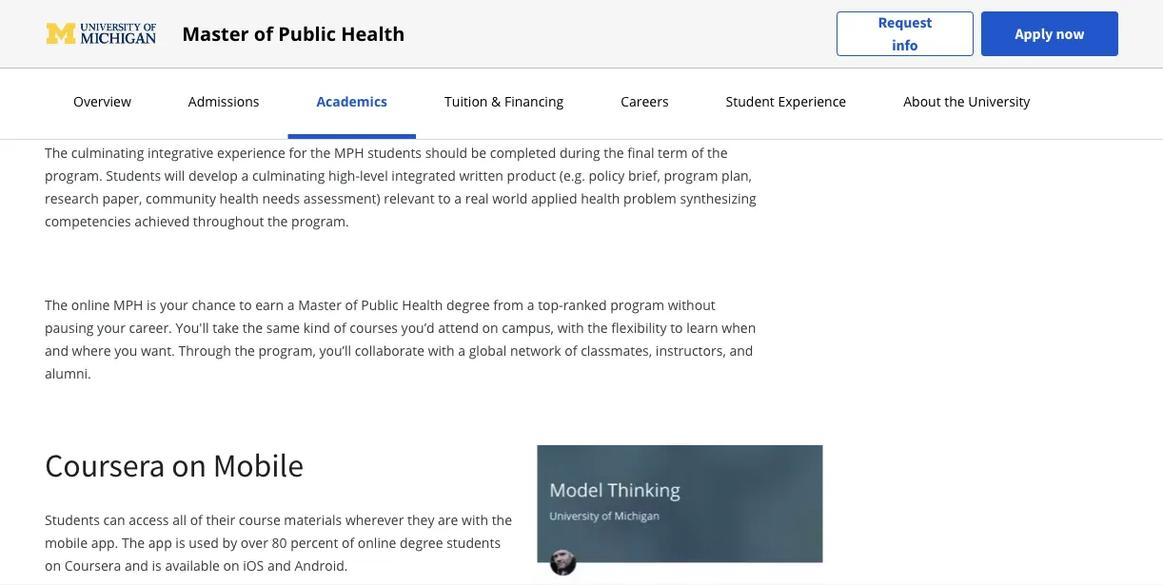 Task type: describe. For each thing, give the bounding box(es) containing it.
tuition & financing link
[[439, 92, 569, 110]]

the for the culminating integrative experience for the mph students should be completed during the final term of the program. students will develop a culminating high-level integrated written product (e.g. policy brief, program plan, research paper, community health needs assessment) relevant to a real world applied health problem synthesizing competencies achieved throughout the program.
[[45, 143, 68, 161]]

plan,
[[722, 166, 752, 184]]

completed
[[490, 143, 556, 161]]

they
[[407, 511, 435, 529]]

course
[[239, 511, 281, 529]]

kind
[[303, 318, 330, 337]]

develop
[[188, 166, 238, 184]]

relevant
[[384, 189, 435, 207]]

achieved
[[135, 212, 190, 230]]

a down attend
[[458, 341, 466, 359]]

the right take
[[243, 318, 263, 337]]

integrated
[[392, 166, 456, 184]]

1 vertical spatial program.
[[291, 212, 349, 230]]

mph inside the culminating integrative experience for the mph students should be completed during the final term of the program. students will develop a culminating high-level integrated written product (e.g. policy brief, program plan, research paper, community health needs assessment) relevant to a real world applied health problem synthesizing competencies achieved throughout the program.
[[334, 143, 364, 161]]

coursera on mobile
[[45, 445, 304, 486]]

students can access all of their course materials wherever they are with the mobile app. the app is used by over 80 percent of online degree students on coursera and is available on ios and android.
[[45, 511, 512, 574]]

academics link
[[311, 92, 393, 110]]

0 vertical spatial coursera
[[45, 445, 165, 486]]

experience
[[217, 143, 285, 161]]

(e.g.
[[559, 166, 585, 184]]

you'll
[[176, 318, 209, 337]]

online inside students can access all of their course materials wherever they are with the mobile app. the app is used by over 80 percent of online degree students on coursera and is available on ios and android.
[[358, 534, 396, 552]]

problem
[[624, 189, 677, 207]]

careers link
[[615, 92, 675, 110]]

their
[[206, 511, 235, 529]]

1 horizontal spatial culminating
[[252, 166, 325, 184]]

a left top-
[[527, 296, 535, 314]]

now
[[1056, 24, 1085, 43]]

learn
[[687, 318, 718, 337]]

students inside students can access all of their course materials wherever they are with the mobile app. the app is used by over 80 percent of online degree students on coursera and is available on ios and android.
[[447, 534, 501, 552]]

classmates,
[[581, 341, 652, 359]]

mobile
[[213, 445, 304, 486]]

request info button
[[837, 11, 974, 57]]

courses
[[350, 318, 398, 337]]

0 vertical spatial with
[[558, 318, 584, 337]]

career.
[[129, 318, 172, 337]]

where
[[72, 341, 111, 359]]

synthesizing
[[680, 189, 757, 207]]

final
[[628, 143, 654, 161]]

of up admissions
[[254, 20, 273, 47]]

0 vertical spatial health
[[341, 20, 405, 47]]

80
[[272, 534, 287, 552]]

the up plan,
[[707, 143, 728, 161]]

about the university link
[[898, 92, 1036, 110]]

when
[[722, 318, 756, 337]]

about
[[904, 92, 941, 110]]

term
[[658, 143, 688, 161]]

&
[[491, 92, 501, 110]]

0 horizontal spatial public
[[278, 20, 336, 47]]

request info
[[878, 13, 932, 55]]

will
[[164, 166, 185, 184]]

program,
[[258, 341, 316, 359]]

is inside the online mph is your chance to earn a master of public health degree from a top-ranked program without pausing your career. you'll take the same kind of courses you'd attend on campus, with the flexibility to learn when and where you want. through the program, you'll collaborate with a global network of classmates, instructors, and alumni.
[[147, 296, 156, 314]]

the down needs
[[268, 212, 288, 230]]

be
[[471, 143, 487, 161]]

you
[[114, 341, 137, 359]]

and down 'when'
[[730, 341, 753, 359]]

research
[[45, 189, 99, 207]]

you'll
[[319, 341, 351, 359]]

on inside the online mph is your chance to earn a master of public health degree from a top-ranked program without pausing your career. you'll take the same kind of courses you'd attend on campus, with the flexibility to learn when and where you want. through the program, you'll collaborate with a global network of classmates, instructors, and alumni.
[[482, 318, 498, 337]]

admissions link
[[183, 92, 265, 110]]

level
[[360, 166, 388, 184]]

the inside students can access all of their course materials wherever they are with the mobile app. the app is used by over 80 percent of online degree students on coursera and is available on ios and android.
[[492, 511, 512, 529]]

a left real
[[454, 189, 462, 207]]

0 horizontal spatial with
[[428, 341, 455, 359]]

top-
[[538, 296, 563, 314]]

the right for
[[310, 143, 331, 161]]

degree inside students can access all of their course materials wherever they are with the mobile app. the app is used by over 80 percent of online degree students on coursera and is available on ios and android.
[[400, 534, 443, 552]]

a down experience
[[241, 166, 249, 184]]

all
[[172, 511, 187, 529]]

integrative
[[148, 143, 214, 161]]

instructors,
[[656, 341, 726, 359]]

by
[[222, 534, 237, 552]]

program inside the culminating integrative experience for the mph students should be completed during the final term of the program. students will develop a culminating high-level integrated written product (e.g. policy brief, program plan, research paper, community health needs assessment) relevant to a real world applied health problem synthesizing competencies achieved throughout the program.
[[664, 166, 718, 184]]

university
[[968, 92, 1030, 110]]

health inside the online mph is your chance to earn a master of public health degree from a top-ranked program without pausing your career. you'll take the same kind of courses you'd attend on campus, with the flexibility to learn when and where you want. through the program, you'll collaborate with a global network of classmates, instructors, and alumni.
[[402, 296, 443, 314]]

0 horizontal spatial culminating
[[71, 143, 144, 161]]

2 health from the left
[[581, 189, 620, 207]]

info
[[892, 36, 918, 55]]

degree inside the online mph is your chance to earn a master of public health degree from a top-ranked program without pausing your career. you'll take the same kind of courses you'd attend on campus, with the flexibility to learn when and where you want. through the program, you'll collaborate with a global network of classmates, instructors, and alumni.
[[446, 296, 490, 314]]

online inside the online mph is your chance to earn a master of public health degree from a top-ranked program without pausing your career. you'll take the same kind of courses you'd attend on campus, with the flexibility to learn when and where you want. through the program, you'll collaborate with a global network of classmates, instructors, and alumni.
[[71, 296, 110, 314]]

on down mobile
[[45, 556, 61, 574]]

0 horizontal spatial program.
[[45, 166, 102, 184]]

from
[[493, 296, 524, 314]]

access
[[129, 511, 169, 529]]

and down app at the bottom left
[[125, 556, 148, 574]]

the inside students can access all of their course materials wherever they are with the mobile app. the app is used by over 80 percent of online degree students on coursera and is available on ios and android.
[[122, 534, 145, 552]]

pausing
[[45, 318, 94, 337]]

attend
[[438, 318, 479, 337]]

with inside students can access all of their course materials wherever they are with the mobile app. the app is used by over 80 percent of online degree students on coursera and is available on ios and android.
[[462, 511, 488, 529]]

throughout
[[193, 212, 264, 230]]

financing
[[504, 92, 564, 110]]

ios
[[243, 556, 264, 574]]

percent
[[290, 534, 338, 552]]

tuition & financing
[[445, 92, 564, 110]]

are
[[438, 511, 458, 529]]

take
[[212, 318, 239, 337]]

a right earn
[[287, 296, 295, 314]]

wherever
[[345, 511, 404, 529]]

can
[[103, 511, 125, 529]]

should
[[425, 143, 467, 161]]

assessment)
[[303, 189, 380, 207]]

world
[[492, 189, 528, 207]]



Task type: locate. For each thing, give the bounding box(es) containing it.
student experience
[[726, 92, 846, 110]]

1 horizontal spatial program.
[[291, 212, 349, 230]]

mph up high-
[[334, 143, 364, 161]]

your up you
[[97, 318, 126, 337]]

admissions
[[188, 92, 259, 110]]

0 vertical spatial students
[[368, 143, 422, 161]]

2 vertical spatial with
[[462, 511, 488, 529]]

to down integrated
[[438, 189, 451, 207]]

on up "all"
[[171, 445, 207, 486]]

is right app at the bottom left
[[175, 534, 185, 552]]

0 vertical spatial culminating
[[71, 143, 144, 161]]

1 horizontal spatial public
[[361, 296, 399, 314]]

mph up career.
[[113, 296, 143, 314]]

master of public health
[[182, 20, 405, 47]]

students
[[368, 143, 422, 161], [447, 534, 501, 552]]

competencies
[[45, 212, 131, 230]]

0 vertical spatial master
[[182, 20, 249, 47]]

is
[[147, 296, 156, 314], [175, 534, 185, 552], [152, 556, 162, 574]]

online down wherever
[[358, 534, 396, 552]]

with right are
[[462, 511, 488, 529]]

health up academics
[[341, 20, 405, 47]]

with down the ranked
[[558, 318, 584, 337]]

1 vertical spatial degree
[[400, 534, 443, 552]]

needs
[[262, 189, 300, 207]]

overview link
[[68, 92, 137, 110]]

public inside the online mph is your chance to earn a master of public health degree from a top-ranked program without pausing your career. you'll take the same kind of courses you'd attend on campus, with the flexibility to learn when and where you want. through the program, you'll collaborate with a global network of classmates, instructors, and alumni.
[[361, 296, 399, 314]]

1 vertical spatial is
[[175, 534, 185, 552]]

coursera inside students can access all of their course materials wherever they are with the mobile app. the app is used by over 80 percent of online degree students on coursera and is available on ios and android.
[[64, 556, 121, 574]]

0 vertical spatial the
[[45, 143, 68, 161]]

to inside the culminating integrative experience for the mph students should be completed during the final term of the program. students will develop a culminating high-level integrated written product (e.g. policy brief, program plan, research paper, community health needs assessment) relevant to a real world applied health problem synthesizing competencies achieved throughout the program.
[[438, 189, 451, 207]]

2 vertical spatial to
[[670, 318, 683, 337]]

the inside the online mph is your chance to earn a master of public health degree from a top-ranked program without pausing your career. you'll take the same kind of courses you'd attend on campus, with the flexibility to learn when and where you want. through the program, you'll collaborate with a global network of classmates, instructors, and alumni.
[[45, 296, 68, 314]]

students down are
[[447, 534, 501, 552]]

1 horizontal spatial students
[[106, 166, 161, 184]]

is up career.
[[147, 296, 156, 314]]

earn
[[255, 296, 284, 314]]

brief,
[[628, 166, 660, 184]]

0 horizontal spatial students
[[368, 143, 422, 161]]

culminating up paper,
[[71, 143, 144, 161]]

1 horizontal spatial mph
[[334, 143, 364, 161]]

1 vertical spatial master
[[298, 296, 342, 314]]

coursera down app. at the left bottom
[[64, 556, 121, 574]]

apply now button
[[981, 11, 1119, 56]]

1 horizontal spatial online
[[358, 534, 396, 552]]

to left earn
[[239, 296, 252, 314]]

overview
[[73, 92, 131, 110]]

the
[[45, 143, 68, 161], [45, 296, 68, 314], [122, 534, 145, 552]]

available
[[165, 556, 220, 574]]

of right 'network'
[[565, 341, 577, 359]]

applied
[[531, 189, 577, 207]]

1 horizontal spatial health
[[581, 189, 620, 207]]

the online mph is your chance to earn a master of public health degree from a top-ranked program without pausing your career. you'll take the same kind of courses you'd attend on campus, with the flexibility to learn when and where you want. through the program, you'll collaborate with a global network of classmates, instructors, and alumni.
[[45, 296, 756, 382]]

mph inside the online mph is your chance to earn a master of public health degree from a top-ranked program without pausing your career. you'll take the same kind of courses you'd attend on campus, with the flexibility to learn when and where you want. through the program, you'll collaborate with a global network of classmates, instructors, and alumni.
[[113, 296, 143, 314]]

public up academics
[[278, 20, 336, 47]]

real
[[465, 189, 489, 207]]

with down attend
[[428, 341, 455, 359]]

0 vertical spatial students
[[106, 166, 161, 184]]

the inside the culminating integrative experience for the mph students should be completed during the final term of the program. students will develop a culminating high-level integrated written product (e.g. policy brief, program plan, research paper, community health needs assessment) relevant to a real world applied health problem synthesizing competencies achieved throughout the program.
[[45, 143, 68, 161]]

0 vertical spatial program
[[664, 166, 718, 184]]

and
[[45, 341, 69, 359], [730, 341, 753, 359], [125, 556, 148, 574], [267, 556, 291, 574]]

master up admissions link
[[182, 20, 249, 47]]

on
[[482, 318, 498, 337], [171, 445, 207, 486], [45, 556, 61, 574], [223, 556, 239, 574]]

materials
[[284, 511, 342, 529]]

1 vertical spatial your
[[97, 318, 126, 337]]

1 vertical spatial coursera
[[64, 556, 121, 574]]

0 horizontal spatial master
[[182, 20, 249, 47]]

the up policy
[[604, 143, 624, 161]]

used
[[189, 534, 219, 552]]

program
[[664, 166, 718, 184], [610, 296, 665, 314]]

degree up attend
[[446, 296, 490, 314]]

academics
[[316, 92, 387, 110]]

with
[[558, 318, 584, 337], [428, 341, 455, 359], [462, 511, 488, 529]]

during
[[560, 143, 600, 161]]

on up global
[[482, 318, 498, 337]]

1 horizontal spatial to
[[438, 189, 451, 207]]

about the university
[[904, 92, 1030, 110]]

of
[[254, 20, 273, 47], [691, 143, 704, 161], [345, 296, 358, 314], [334, 318, 346, 337], [565, 341, 577, 359], [190, 511, 203, 529], [342, 534, 354, 552]]

1 horizontal spatial master
[[298, 296, 342, 314]]

the down take
[[235, 341, 255, 359]]

students inside the culminating integrative experience for the mph students should be completed during the final term of the program. students will develop a culminating high-level integrated written product (e.g. policy brief, program plan, research paper, community health needs assessment) relevant to a real world applied health problem synthesizing competencies achieved throughout the program.
[[106, 166, 161, 184]]

1 vertical spatial culminating
[[252, 166, 325, 184]]

community
[[146, 189, 216, 207]]

public up courses
[[361, 296, 399, 314]]

network
[[510, 341, 561, 359]]

program. up research
[[45, 166, 102, 184]]

master inside the online mph is your chance to earn a master of public health degree from a top-ranked program without pausing your career. you'll take the same kind of courses you'd attend on campus, with the flexibility to learn when and where you want. through the program, you'll collaborate with a global network of classmates, instructors, and alumni.
[[298, 296, 342, 314]]

health up you'd
[[402, 296, 443, 314]]

your
[[160, 296, 188, 314], [97, 318, 126, 337]]

0 vertical spatial program.
[[45, 166, 102, 184]]

mph
[[334, 143, 364, 161], [113, 296, 143, 314]]

1 horizontal spatial degree
[[446, 296, 490, 314]]

on left ios
[[223, 556, 239, 574]]

1 horizontal spatial students
[[447, 534, 501, 552]]

experience
[[778, 92, 846, 110]]

of right percent
[[342, 534, 354, 552]]

students inside students can access all of their course materials wherever they are with the mobile app. the app is used by over 80 percent of online degree students on coursera and is available on ios and android.
[[45, 511, 100, 529]]

to
[[438, 189, 451, 207], [239, 296, 252, 314], [670, 318, 683, 337]]

0 vertical spatial is
[[147, 296, 156, 314]]

health up throughout
[[220, 189, 259, 207]]

the left app at the bottom left
[[122, 534, 145, 552]]

2 vertical spatial the
[[122, 534, 145, 552]]

1 vertical spatial program
[[610, 296, 665, 314]]

the right 'about'
[[945, 92, 965, 110]]

0 horizontal spatial your
[[97, 318, 126, 337]]

0 vertical spatial online
[[71, 296, 110, 314]]

health
[[220, 189, 259, 207], [581, 189, 620, 207]]

same
[[266, 318, 300, 337]]

the up research
[[45, 143, 68, 161]]

culminating up needs
[[252, 166, 325, 184]]

without
[[668, 296, 716, 314]]

1 horizontal spatial your
[[160, 296, 188, 314]]

0 vertical spatial to
[[438, 189, 451, 207]]

students up level
[[368, 143, 422, 161]]

0 vertical spatial degree
[[446, 296, 490, 314]]

0 vertical spatial public
[[278, 20, 336, 47]]

coursera up can
[[45, 445, 165, 486]]

the culminating integrative experience for the mph students should be completed during the final term of the program. students will develop a culminating high-level integrated written product (e.g. policy brief, program plan, research paper, community health needs assessment) relevant to a real world applied health problem synthesizing competencies achieved throughout the program.
[[45, 143, 757, 230]]

master
[[182, 20, 249, 47], [298, 296, 342, 314]]

1 vertical spatial public
[[361, 296, 399, 314]]

the for the online mph is your chance to earn a master of public health degree from a top-ranked program without pausing your career. you'll take the same kind of courses you'd attend on campus, with the flexibility to learn when and where you want. through the program, you'll collaborate with a global network of classmates, instructors, and alumni.
[[45, 296, 68, 314]]

degree down they at the bottom left
[[400, 534, 443, 552]]

high-
[[328, 166, 360, 184]]

1 horizontal spatial with
[[462, 511, 488, 529]]

1 vertical spatial mph
[[113, 296, 143, 314]]

0 horizontal spatial health
[[220, 189, 259, 207]]

0 vertical spatial your
[[160, 296, 188, 314]]

1 vertical spatial students
[[45, 511, 100, 529]]

product
[[507, 166, 556, 184]]

campus,
[[502, 318, 554, 337]]

written
[[459, 166, 504, 184]]

students up paper,
[[106, 166, 161, 184]]

0 horizontal spatial online
[[71, 296, 110, 314]]

policy
[[589, 166, 625, 184]]

to left learn
[[670, 318, 683, 337]]

want.
[[141, 341, 175, 359]]

collaborate
[[355, 341, 425, 359]]

0 horizontal spatial to
[[239, 296, 252, 314]]

flexibility
[[611, 318, 667, 337]]

of right kind
[[334, 318, 346, 337]]

health down policy
[[581, 189, 620, 207]]

for
[[289, 143, 307, 161]]

careers
[[621, 92, 669, 110]]

program inside the online mph is your chance to earn a master of public health degree from a top-ranked program without pausing your career. you'll take the same kind of courses you'd attend on campus, with the flexibility to learn when and where you want. through the program, you'll collaborate with a global network of classmates, instructors, and alumni.
[[610, 296, 665, 314]]

students inside the culminating integrative experience for the mph students should be completed during the final term of the program. students will develop a culminating high-level integrated written product (e.g. policy brief, program plan, research paper, community health needs assessment) relevant to a real world applied health problem synthesizing competencies achieved throughout the program.
[[368, 143, 422, 161]]

the down the ranked
[[588, 318, 608, 337]]

1 vertical spatial with
[[428, 341, 455, 359]]

0 horizontal spatial mph
[[113, 296, 143, 314]]

university of michigan image
[[45, 19, 159, 49]]

coursera
[[45, 445, 165, 486], [64, 556, 121, 574]]

mobile
[[45, 534, 88, 552]]

over
[[241, 534, 268, 552]]

2 vertical spatial is
[[152, 556, 162, 574]]

request
[[878, 13, 932, 32]]

student
[[726, 92, 775, 110]]

master up kind
[[298, 296, 342, 314]]

2 horizontal spatial to
[[670, 318, 683, 337]]

1 vertical spatial students
[[447, 534, 501, 552]]

of right "all"
[[190, 511, 203, 529]]

program. down assessment)
[[291, 212, 349, 230]]

students up mobile
[[45, 511, 100, 529]]

0 vertical spatial mph
[[334, 143, 364, 161]]

1 vertical spatial online
[[358, 534, 396, 552]]

chance
[[192, 296, 236, 314]]

1 vertical spatial health
[[402, 296, 443, 314]]

online up 'pausing' at bottom left
[[71, 296, 110, 314]]

and down 80
[[267, 556, 291, 574]]

health
[[341, 20, 405, 47], [402, 296, 443, 314]]

is down app at the bottom left
[[152, 556, 162, 574]]

0 horizontal spatial degree
[[400, 534, 443, 552]]

online
[[71, 296, 110, 314], [358, 534, 396, 552]]

the
[[945, 92, 965, 110], [310, 143, 331, 161], [604, 143, 624, 161], [707, 143, 728, 161], [268, 212, 288, 230], [243, 318, 263, 337], [588, 318, 608, 337], [235, 341, 255, 359], [492, 511, 512, 529]]

1 vertical spatial the
[[45, 296, 68, 314]]

program up the flexibility
[[610, 296, 665, 314]]

1 vertical spatial to
[[239, 296, 252, 314]]

app.
[[91, 534, 118, 552]]

the right are
[[492, 511, 512, 529]]

1 health from the left
[[220, 189, 259, 207]]

and up the "alumni." at the left
[[45, 341, 69, 359]]

your up "you'll"
[[160, 296, 188, 314]]

the up 'pausing' at bottom left
[[45, 296, 68, 314]]

app
[[148, 534, 172, 552]]

through
[[178, 341, 231, 359]]

of inside the culminating integrative experience for the mph students should be completed during the final term of the program. students will develop a culminating high-level integrated written product (e.g. policy brief, program plan, research paper, community health needs assessment) relevant to a real world applied health problem synthesizing competencies achieved throughout the program.
[[691, 143, 704, 161]]

of right term
[[691, 143, 704, 161]]

0 horizontal spatial students
[[45, 511, 100, 529]]

2 horizontal spatial with
[[558, 318, 584, 337]]

of up courses
[[345, 296, 358, 314]]

program down term
[[664, 166, 718, 184]]



Task type: vqa. For each thing, say whether or not it's contained in the screenshot.
About the University link
yes



